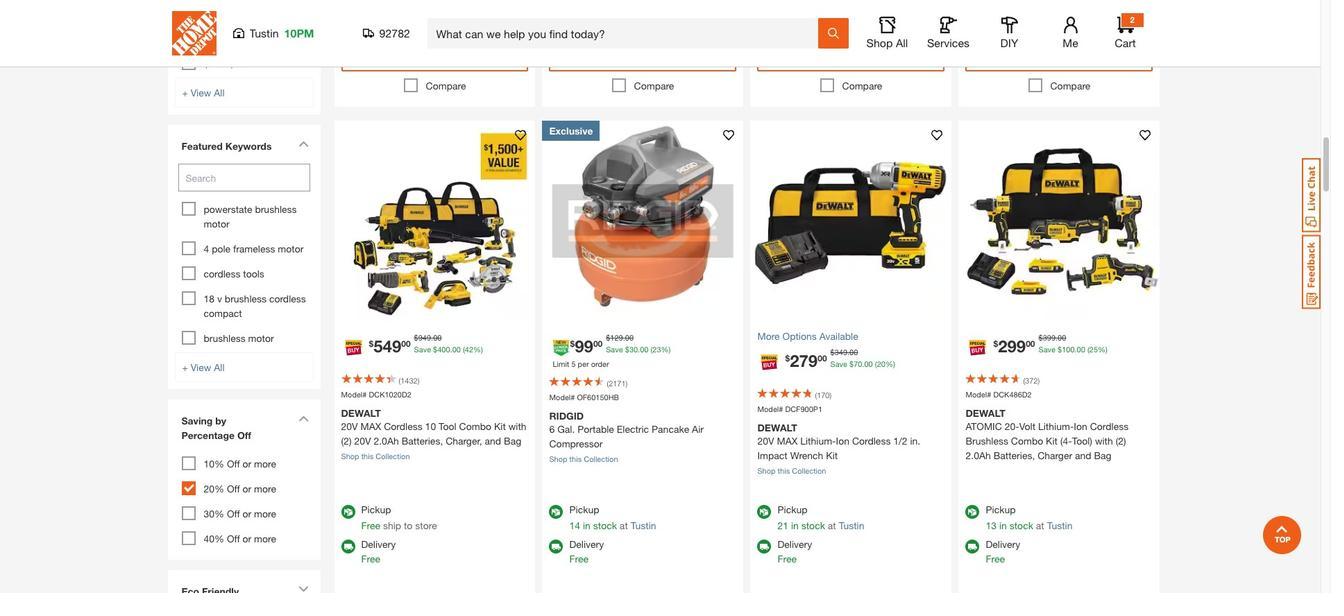 Task type: locate. For each thing, give the bounding box(es) containing it.
diy
[[1001, 36, 1018, 49]]

4 more from the top
[[254, 533, 276, 545]]

at right 21
[[828, 520, 836, 532]]

$30 down $20
[[204, 33, 220, 44]]

in right 21
[[791, 520, 799, 532]]

2 available for pickup image from the left
[[549, 505, 563, 519]]

all for 1st + view all link from the bottom of the page
[[214, 362, 225, 373]]

0 vertical spatial brushless
[[255, 203, 297, 215]]

stock inside pickup 21 in stock at tustin
[[801, 520, 825, 532]]

brushless
[[966, 435, 1008, 447]]

0 horizontal spatial batteries,
[[402, 435, 443, 447]]

pickup inside the "pickup free ship to store"
[[361, 504, 391, 516]]

or for 30%
[[243, 508, 251, 520]]

view for first + view all link from the top of the page
[[191, 87, 211, 99]]

2.0ah inside dewalt atomic 20-volt lithium-ion cordless brushless combo kit (4-tool) with (2) 2.0ah batteries, charger and bag
[[966, 450, 991, 462]]

42
[[465, 345, 473, 354]]

compare
[[426, 80, 466, 92], [634, 80, 674, 92], [842, 80, 882, 92], [1050, 80, 1091, 92]]

dewalt inside dewalt 20v max lithium-ion cordless 1/2 in. impact wrench kit shop this collection
[[758, 422, 797, 434]]

1 horizontal spatial with
[[1095, 435, 1113, 447]]

$30
[[229, 8, 245, 19], [204, 33, 220, 44]]

2 vertical spatial -
[[223, 58, 226, 69]]

to right ship at the bottom of the page
[[404, 520, 413, 532]]

30
[[629, 345, 638, 354]]

549
[[374, 337, 401, 356]]

brushless motor
[[204, 332, 274, 344]]

in inside pickup 13 in stock at tustin
[[999, 520, 1007, 532]]

3 delivery from the left
[[778, 539, 812, 550]]

tustin link right 21
[[839, 520, 864, 532]]

2 in from the left
[[791, 520, 799, 532]]

00 up '70' on the right bottom
[[850, 348, 858, 357]]

1 vertical spatial max
[[777, 435, 798, 447]]

2 at from the left
[[828, 520, 836, 532]]

1 horizontal spatial lithium-
[[1038, 421, 1074, 432]]

20v max cordless 10 tool combo kit with (2) 20v 2.0ah batteries, charger, and bag image
[[334, 121, 535, 322]]

1 view from the top
[[191, 87, 211, 99]]

bag inside dewalt atomic 20-volt lithium-ion cordless brushless combo kit (4-tool) with (2) 2.0ah batteries, charger and bag
[[1094, 450, 1112, 462]]

0 vertical spatial -
[[223, 8, 226, 19]]

$ down more options available link
[[850, 360, 854, 369]]

free down the "pickup free ship to store" at the bottom of the page
[[361, 553, 380, 565]]

atomic
[[966, 421, 1002, 432]]

1 available shipping image from the left
[[341, 540, 355, 554]]

4 pole frameless motor
[[204, 243, 304, 255]]

20%
[[204, 483, 224, 495]]

bag right charger
[[1094, 450, 1112, 462]]

1 at from the left
[[620, 520, 628, 532]]

1 horizontal spatial available for pickup image
[[549, 505, 563, 519]]

of60150hb
[[577, 393, 619, 402]]

add to cart
[[821, 50, 882, 63], [1029, 50, 1090, 63]]

1 available shipping image from the left
[[758, 540, 771, 554]]

available shipping image
[[758, 540, 771, 554], [966, 540, 980, 554]]

tustin link for pickup 21 in stock at tustin
[[839, 520, 864, 532]]

available shipping image for 14 in stock
[[549, 540, 563, 554]]

2 stock from the left
[[801, 520, 825, 532]]

0 horizontal spatial at
[[620, 520, 628, 532]]

1 horizontal spatial 2.0ah
[[966, 450, 991, 462]]

1 delivery from the left
[[361, 539, 396, 550]]

2.0ah down 'dck1020d2'
[[374, 435, 399, 447]]

1 horizontal spatial $30
[[229, 8, 245, 19]]

2 pickup from the left
[[569, 504, 599, 516]]

frameless
[[233, 243, 275, 255]]

shop this collection link down compressor
[[549, 455, 618, 464]]

or up 40% off or more
[[243, 508, 251, 520]]

model# dck1020d2
[[341, 390, 411, 399]]

2 vertical spatial caret icon image
[[298, 586, 309, 593]]

at inside pickup 14 in stock at tustin
[[620, 520, 628, 532]]

2 tustin link from the left
[[839, 520, 864, 532]]

3 - from the top
[[223, 58, 226, 69]]

to
[[845, 50, 856, 63], [1053, 50, 1064, 63], [404, 520, 413, 532]]

pickup
[[361, 504, 391, 516], [569, 504, 599, 516], [778, 504, 808, 516], [986, 504, 1016, 516]]

save inside $ 399 . 00 save $ 100 . 00 ( 25 %)
[[1039, 345, 1056, 354]]

0 horizontal spatial stock
[[593, 520, 617, 532]]

1 - from the top
[[223, 8, 226, 19]]

lithium- inside dewalt 20v max lithium-ion cordless 1/2 in. impact wrench kit shop this collection
[[800, 435, 836, 447]]

%) inside $ 349 . 00 save $ 70 . 00 ( 20 %)
[[886, 360, 895, 369]]

1 tustin link from the left
[[631, 520, 656, 532]]

1 horizontal spatial add to cart
[[1029, 50, 1090, 63]]

4 pickup from the left
[[986, 504, 1016, 516]]

lithium- up (4-
[[1038, 421, 1074, 432]]

shop this collection link
[[341, 452, 410, 461], [549, 455, 618, 464], [758, 466, 826, 475]]

1 vertical spatial 2.0ah
[[966, 450, 991, 462]]

kit right wrench
[[826, 450, 838, 462]]

available for pickup image
[[966, 505, 980, 519]]

more for 30% off or more
[[254, 508, 276, 520]]

delivery for 14
[[569, 539, 604, 550]]

20v inside dewalt 20v max lithium-ion cordless 1/2 in. impact wrench kit shop this collection
[[758, 435, 774, 447]]

1 or from the top
[[243, 458, 251, 470]]

1 stock from the left
[[593, 520, 617, 532]]

1 (2) from the left
[[341, 435, 352, 447]]

$40
[[229, 33, 245, 44], [204, 58, 220, 69]]

collection inside dewalt 20v max cordless 10 tool combo kit with (2) 20v 2.0ah batteries, charger, and bag shop this collection
[[376, 452, 410, 461]]

all down brushless motor
[[214, 362, 225, 373]]

model# for 549
[[341, 390, 367, 399]]

00 left 949
[[401, 339, 411, 349]]

4 or from the top
[[243, 533, 251, 545]]

cordless tools
[[204, 268, 264, 280]]

delivery free for 21
[[778, 539, 812, 565]]

1 horizontal spatial ion
[[1074, 421, 1087, 432]]

20v
[[341, 421, 358, 432], [354, 435, 371, 447], [758, 435, 774, 447]]

free for pickup 21 in stock at tustin
[[778, 553, 797, 565]]

off right the 20% at the left of page
[[227, 483, 240, 495]]

$ 129 . 00 save $ 30 . 00 ( 23 %) limit 5 per order
[[553, 333, 671, 369]]

cordless inside 18 v brushless cordless compact
[[269, 293, 306, 305]]

2 delivery free from the left
[[569, 539, 604, 565]]

2 - from the top
[[223, 33, 226, 44]]

at inside pickup 21 in stock at tustin
[[828, 520, 836, 532]]

( right '70' on the right bottom
[[875, 360, 877, 369]]

more down 30% off or more
[[254, 533, 276, 545]]

2 available shipping image from the left
[[549, 540, 563, 554]]

pickup up 13
[[986, 504, 1016, 516]]

delivery down 21
[[778, 539, 812, 550]]

4 delivery free from the left
[[986, 539, 1020, 565]]

1 horizontal spatial bag
[[1094, 450, 1112, 462]]

1 horizontal spatial (2)
[[1116, 435, 1126, 447]]

2 horizontal spatial in
[[999, 520, 1007, 532]]

2 (2) from the left
[[1116, 435, 1126, 447]]

delivery free down 14
[[569, 539, 604, 565]]

brushless inside 18 v brushless cordless compact
[[225, 293, 267, 305]]

$40 - $50
[[204, 58, 245, 69]]

2 compare from the left
[[634, 80, 674, 92]]

0 horizontal spatial add to cart
[[821, 50, 882, 63]]

$ up the 5
[[570, 339, 575, 349]]

volt
[[1019, 421, 1036, 432]]

%) for 549
[[473, 345, 483, 354]]

2.0ah
[[374, 435, 399, 447], [966, 450, 991, 462]]

with left "6" on the left bottom of page
[[509, 421, 527, 432]]

) for 549
[[418, 377, 419, 386]]

more options available link
[[758, 329, 945, 344]]

1 horizontal spatial tustin link
[[839, 520, 864, 532]]

or down 30% off or more
[[243, 533, 251, 545]]

or up 20% off or more link
[[243, 458, 251, 470]]

1 horizontal spatial batteries,
[[994, 450, 1035, 462]]

$ 279 00
[[785, 351, 827, 371]]

max up impact
[[777, 435, 798, 447]]

20v for 20v max lithium-ion cordless 1/2 in. impact wrench kit
[[758, 435, 774, 447]]

( 1432 )
[[399, 377, 419, 386]]

2 available shipping image from the left
[[966, 540, 980, 554]]

available for pickup image for 21 in stock
[[758, 505, 771, 519]]

atomic 20-volt lithium-ion cordless brushless combo kit (4-tool) with (2) 2.0ah batteries, charger and bag image
[[959, 121, 1160, 322]]

save down 129
[[606, 345, 623, 354]]

tustin for pickup 13 in stock at tustin
[[1047, 520, 1073, 532]]

ion inside dewalt 20v max lithium-ion cordless 1/2 in. impact wrench kit shop this collection
[[836, 435, 850, 447]]

%) inside $ 129 . 00 save $ 30 . 00 ( 23 %) limit 5 per order
[[661, 345, 671, 354]]

0 vertical spatial batteries,
[[402, 435, 443, 447]]

delivery free for 13
[[986, 539, 1020, 565]]

in
[[583, 520, 591, 532], [791, 520, 799, 532], [999, 520, 1007, 532]]

0 horizontal spatial cordless
[[384, 421, 422, 432]]

brushless inside the powerstate brushless motor
[[255, 203, 297, 215]]

batteries, inside dewalt atomic 20-volt lithium-ion cordless brushless combo kit (4-tool) with (2) 2.0ah batteries, charger and bag
[[994, 450, 1035, 462]]

stock inside pickup 14 in stock at tustin
[[593, 520, 617, 532]]

1 + view all link from the top
[[175, 78, 313, 108]]

3 available for pickup image from the left
[[758, 505, 771, 519]]

tustin inside pickup 21 in stock at tustin
[[839, 520, 864, 532]]

me button
[[1048, 17, 1093, 50]]

pickup inside pickup 13 in stock at tustin
[[986, 504, 1016, 516]]

caret icon image inside featured keywords link
[[298, 141, 309, 147]]

shop down model# dck1020d2
[[341, 452, 359, 461]]

batteries, down 10
[[402, 435, 443, 447]]

free down 14
[[569, 553, 589, 565]]

3 tustin link from the left
[[1047, 520, 1073, 532]]

20
[[877, 360, 886, 369]]

1 vertical spatial all
[[214, 87, 225, 99]]

pickup inside pickup 21 in stock at tustin
[[778, 504, 808, 516]]

this
[[361, 452, 374, 461], [570, 455, 582, 464], [778, 466, 790, 475]]

1 horizontal spatial cordless
[[852, 435, 891, 447]]

available for pickup image left pickup 14 in stock at tustin
[[549, 505, 563, 519]]

delivery free down 21
[[778, 539, 812, 565]]

0 horizontal spatial shop this collection link
[[341, 452, 410, 461]]

at right 14
[[620, 520, 628, 532]]

(
[[463, 345, 465, 354], [651, 345, 653, 354], [1088, 345, 1090, 354], [875, 360, 877, 369], [399, 377, 401, 386], [1023, 377, 1025, 386], [607, 379, 609, 388], [815, 391, 817, 400]]

( up of60150hb
[[607, 379, 609, 388]]

4 delivery from the left
[[986, 539, 1020, 550]]

0 vertical spatial ion
[[1074, 421, 1087, 432]]

model# for 99
[[549, 393, 575, 402]]

1 horizontal spatial and
[[1075, 450, 1091, 462]]

0 vertical spatial $30
[[229, 8, 245, 19]]

92782 button
[[363, 26, 411, 40]]

to left the shop all button
[[845, 50, 856, 63]]

$ inside the $ 299 00
[[994, 339, 998, 349]]

tustin link right 13
[[1047, 520, 1073, 532]]

1 caret icon image from the top
[[298, 141, 309, 147]]

1 vertical spatial brushless
[[225, 293, 267, 305]]

bag
[[504, 435, 521, 447], [1094, 450, 1112, 462]]

max inside dewalt 20v max lithium-ion cordless 1/2 in. impact wrench kit shop this collection
[[777, 435, 798, 447]]

combo inside dewalt atomic 20-volt lithium-ion cordless brushless combo kit (4-tool) with (2) 2.0ah batteries, charger and bag
[[1011, 435, 1043, 447]]

kit left "6" on the left bottom of page
[[494, 421, 506, 432]]

2 more from the top
[[254, 483, 276, 495]]

tustin inside pickup 13 in stock at tustin
[[1047, 520, 1073, 532]]

$ inside '$ 549 00'
[[369, 339, 374, 349]]

1 more from the top
[[254, 458, 276, 470]]

pickup up ship at the bottom of the page
[[361, 504, 391, 516]]

dewalt down model# dck1020d2
[[341, 407, 381, 419]]

and
[[485, 435, 501, 447], [1075, 450, 1091, 462]]

1 horizontal spatial available shipping image
[[549, 540, 563, 554]]

this down compressor
[[570, 455, 582, 464]]

this down model# dck1020d2
[[361, 452, 374, 461]]

tustin inside pickup 14 in stock at tustin
[[631, 520, 656, 532]]

shop down compressor
[[549, 455, 567, 464]]

with inside dewalt atomic 20-volt lithium-ion cordless brushless combo kit (4-tool) with (2) 2.0ah batteries, charger and bag
[[1095, 435, 1113, 447]]

off right 30% at the left bottom of page
[[227, 508, 240, 520]]

model# dck486d2
[[966, 390, 1032, 399]]

dewalt for dewalt atomic 20-volt lithium-ion cordless brushless combo kit (4-tool) with (2) 2.0ah batteries, charger and bag
[[966, 407, 1006, 419]]

with
[[509, 421, 527, 432], [1095, 435, 1113, 447]]

limit
[[553, 360, 569, 369]]

all down $40 - $50 link
[[214, 87, 225, 99]]

1 vertical spatial combo
[[1011, 435, 1043, 447]]

1 horizontal spatial available shipping image
[[966, 540, 980, 554]]

$ right the $ 299 00
[[1039, 333, 1043, 342]]

cordless
[[384, 421, 422, 432], [1090, 421, 1129, 432], [852, 435, 891, 447]]

1 vertical spatial ion
[[836, 435, 850, 447]]

saving by percentage off
[[181, 415, 251, 441]]

1 vertical spatial caret icon image
[[298, 416, 309, 422]]

ion inside dewalt atomic 20-volt lithium-ion cordless brushless combo kit (4-tool) with (2) 2.0ah batteries, charger and bag
[[1074, 421, 1087, 432]]

0 horizontal spatial ion
[[836, 435, 850, 447]]

stock for 14 in stock
[[593, 520, 617, 532]]

2 horizontal spatial shop this collection link
[[758, 466, 826, 475]]

00 inside '$ 549 00'
[[401, 339, 411, 349]]

save down 949
[[414, 345, 431, 354]]

( right 30 on the left bottom of the page
[[651, 345, 653, 354]]

3 in from the left
[[999, 520, 1007, 532]]

$ up model# dck1020d2
[[369, 339, 374, 349]]

1 vertical spatial cordless
[[269, 293, 306, 305]]

- left "$50"
[[223, 58, 226, 69]]

saving by percentage off link
[[175, 407, 313, 453]]

00 right 399
[[1058, 333, 1066, 342]]

and down tool)
[[1075, 450, 1091, 462]]

combo up charger,
[[459, 421, 491, 432]]

2 or from the top
[[243, 483, 251, 495]]

max for lithium-
[[777, 435, 798, 447]]

tustin right 14
[[631, 520, 656, 532]]

0 horizontal spatial bag
[[504, 435, 521, 447]]

off
[[237, 430, 251, 441], [227, 458, 240, 470], [227, 483, 240, 495], [227, 508, 240, 520], [227, 533, 240, 545]]

99
[[575, 337, 593, 356]]

0 vertical spatial motor
[[204, 218, 229, 230]]

v
[[217, 293, 222, 305]]

3 more from the top
[[254, 508, 276, 520]]

stock inside pickup 13 in stock at tustin
[[1010, 520, 1033, 532]]

1 pickup from the left
[[361, 504, 391, 516]]

cart down shop all
[[859, 50, 882, 63]]

off up 10% off or more
[[237, 430, 251, 441]]

max
[[361, 421, 381, 432], [777, 435, 798, 447]]

2 + view all from the top
[[182, 362, 225, 373]]

0 vertical spatial bag
[[504, 435, 521, 447]]

(4-
[[1060, 435, 1072, 447]]

services
[[927, 36, 970, 49]]

2 add to cart button from the left
[[966, 41, 1153, 72]]

1 horizontal spatial shop this collection link
[[549, 455, 618, 464]]

1 horizontal spatial kit
[[826, 450, 838, 462]]

0 horizontal spatial lithium-
[[800, 435, 836, 447]]

save inside $ 129 . 00 save $ 30 . 00 ( 23 %) limit 5 per order
[[606, 345, 623, 354]]

2.0ah down brushless
[[966, 450, 991, 462]]

1 horizontal spatial max
[[777, 435, 798, 447]]

shop inside dewalt 20v max lithium-ion cordless 1/2 in. impact wrench kit shop this collection
[[758, 466, 776, 475]]

00 inside $ 279 00
[[818, 353, 827, 364]]

delivery free
[[361, 539, 396, 565], [569, 539, 604, 565], [778, 539, 812, 565], [986, 539, 1020, 565]]

dewalt for dewalt 20v max cordless 10 tool combo kit with (2) 20v 2.0ah batteries, charger, and bag shop this collection
[[341, 407, 381, 419]]

00 left 25
[[1077, 345, 1085, 354]]

or up 30% off or more
[[243, 483, 251, 495]]

and right charger,
[[485, 435, 501, 447]]

2 vertical spatial all
[[214, 362, 225, 373]]

available for pickup image left pickup 21 in stock at tustin
[[758, 505, 771, 519]]

pickup inside pickup 14 in stock at tustin
[[569, 504, 599, 516]]

shop inside dewalt 20v max cordless 10 tool combo kit with (2) 20v 2.0ah batteries, charger, and bag shop this collection
[[341, 452, 359, 461]]

1 horizontal spatial to
[[845, 50, 856, 63]]

1 horizontal spatial this
[[570, 455, 582, 464]]

combo down volt
[[1011, 435, 1043, 447]]

1 vertical spatial +
[[182, 362, 188, 373]]

+ view all down $40 - $50 link
[[182, 87, 225, 99]]

2 horizontal spatial motor
[[278, 243, 304, 255]]

motor down 18 v brushless cordless compact "link"
[[248, 332, 274, 344]]

0 vertical spatial lithium-
[[1038, 421, 1074, 432]]

3 pickup from the left
[[778, 504, 808, 516]]

1 add to cart button from the left
[[758, 41, 945, 72]]

add to cart down shop all
[[821, 50, 882, 63]]

0 vertical spatial kit
[[494, 421, 506, 432]]

0 horizontal spatial (2)
[[341, 435, 352, 447]]

pickup for 13
[[986, 504, 1016, 516]]

%) inside $ 399 . 00 save $ 100 . 00 ( 25 %)
[[1098, 345, 1108, 354]]

1 horizontal spatial add
[[1029, 50, 1050, 63]]

0 horizontal spatial $40
[[204, 58, 220, 69]]

max down model# dck1020d2
[[361, 421, 381, 432]]

dcf900p1
[[785, 405, 822, 414]]

1 horizontal spatial stock
[[801, 520, 825, 532]]

0 vertical spatial caret icon image
[[298, 141, 309, 147]]

1 vertical spatial -
[[223, 33, 226, 44]]

1 vertical spatial + view all link
[[175, 353, 313, 382]]

2 vertical spatial kit
[[826, 450, 838, 462]]

1 delivery free from the left
[[361, 539, 396, 565]]

%) inside $ 949 . 00 save $ 400 . 00 ( 42 %)
[[473, 345, 483, 354]]

1 + from the top
[[182, 87, 188, 99]]

max for cordless
[[361, 421, 381, 432]]

70
[[854, 360, 862, 369]]

1 available for pickup image from the left
[[341, 505, 355, 519]]

more up 20% off or more link
[[254, 458, 276, 470]]

1 horizontal spatial combo
[[1011, 435, 1043, 447]]

1 vertical spatial and
[[1075, 450, 1091, 462]]

by
[[215, 415, 226, 427]]

2 add to cart from the left
[[1029, 50, 1090, 63]]

What can we help you find today? search field
[[436, 19, 817, 48]]

0 horizontal spatial 2.0ah
[[374, 435, 399, 447]]

1 vertical spatial + view all
[[182, 362, 225, 373]]

0 vertical spatial combo
[[459, 421, 491, 432]]

$ down options
[[785, 353, 790, 364]]

delivery
[[361, 539, 396, 550], [569, 539, 604, 550], [778, 539, 812, 550], [986, 539, 1020, 550]]

949
[[418, 333, 431, 342]]

$
[[414, 333, 418, 342], [606, 333, 610, 342], [1039, 333, 1043, 342], [369, 339, 374, 349], [570, 339, 575, 349], [994, 339, 998, 349], [433, 345, 437, 354], [625, 345, 629, 354], [1058, 345, 1062, 354], [830, 348, 835, 357], [785, 353, 790, 364], [850, 360, 854, 369]]

( up dck486d2
[[1023, 377, 1025, 386]]

caret icon image for featured keywords
[[298, 141, 309, 147]]

tustin right 21
[[839, 520, 864, 532]]

diy button
[[987, 17, 1032, 50]]

caret icon image inside saving by percentage off link
[[298, 416, 309, 422]]

0 horizontal spatial available shipping image
[[341, 540, 355, 554]]

0 vertical spatial view
[[191, 87, 211, 99]]

1 add to cart from the left
[[821, 50, 882, 63]]

$ right '$ 549 00'
[[414, 333, 418, 342]]

1 vertical spatial batteries,
[[994, 450, 1035, 462]]

delivery for 21
[[778, 539, 812, 550]]

18 v brushless cordless compact link
[[204, 293, 306, 319]]

( up 'dck1020d2'
[[399, 377, 401, 386]]

1 horizontal spatial add to cart button
[[966, 41, 1153, 72]]

2 delivery from the left
[[569, 539, 604, 550]]

0 horizontal spatial this
[[361, 452, 374, 461]]

$30 right $20
[[229, 8, 245, 19]]

in inside pickup 14 in stock at tustin
[[583, 520, 591, 532]]

more for 10% off or more
[[254, 458, 276, 470]]

%) right 30 on the left bottom of the page
[[661, 345, 671, 354]]

save for 549
[[414, 345, 431, 354]]

more up 30% off or more link
[[254, 483, 276, 495]]

2 horizontal spatial this
[[778, 466, 790, 475]]

max inside dewalt 20v max cordless 10 tool combo kit with (2) 20v 2.0ah batteries, charger, and bag shop this collection
[[361, 421, 381, 432]]

combo
[[459, 421, 491, 432], [1011, 435, 1043, 447]]

wrench
[[790, 450, 823, 462]]

more options available
[[758, 331, 858, 342]]

( inside $ 349 . 00 save $ 70 . 00 ( 20 %)
[[875, 360, 877, 369]]

this inside ridgid 6 gal. portable electric pancake air compressor shop this collection
[[570, 455, 582, 464]]

1 in from the left
[[583, 520, 591, 532]]

0 horizontal spatial available shipping image
[[758, 540, 771, 554]]

0 vertical spatial 2.0ah
[[374, 435, 399, 447]]

stock for 13 in stock
[[1010, 520, 1033, 532]]

3 at from the left
[[1036, 520, 1044, 532]]

2 + from the top
[[182, 362, 188, 373]]

2 view from the top
[[191, 362, 211, 373]]

or
[[243, 458, 251, 470], [243, 483, 251, 495], [243, 508, 251, 520], [243, 533, 251, 545]]

available shipping image
[[341, 540, 355, 554], [549, 540, 563, 554]]

all left services
[[896, 36, 908, 49]]

00 inside the $ 299 00
[[1026, 339, 1035, 349]]

cordless inside dewalt atomic 20-volt lithium-ion cordless brushless combo kit (4-tool) with (2) 2.0ah batteries, charger and bag
[[1090, 421, 1129, 432]]

+ up 'saving'
[[182, 362, 188, 373]]

+ view all down brushless motor
[[182, 362, 225, 373]]

0 horizontal spatial and
[[485, 435, 501, 447]]

1 + view all from the top
[[182, 87, 225, 99]]

( inside $ 399 . 00 save $ 100 . 00 ( 25 %)
[[1088, 345, 1090, 354]]

279
[[790, 351, 818, 371]]

0 horizontal spatial to
[[404, 520, 413, 532]]

2 caret icon image from the top
[[298, 416, 309, 422]]

free down 21
[[778, 553, 797, 565]]

) for 299
[[1038, 377, 1040, 386]]

0 horizontal spatial tustin link
[[631, 520, 656, 532]]

tustin right 13
[[1047, 520, 1073, 532]]

0 horizontal spatial kit
[[494, 421, 506, 432]]

1 horizontal spatial motor
[[248, 332, 274, 344]]

2.0ah inside dewalt 20v max cordless 10 tool combo kit with (2) 20v 2.0ah batteries, charger, and bag shop this collection
[[374, 435, 399, 447]]

dewalt for dewalt 20v max lithium-ion cordless 1/2 in. impact wrench kit shop this collection
[[758, 422, 797, 434]]

ion
[[1074, 421, 1087, 432], [836, 435, 850, 447]]

+ for 1st + view all link from the bottom of the page
[[182, 362, 188, 373]]

available shipping image for 13 in stock
[[966, 540, 980, 554]]

save inside $ 949 . 00 save $ 400 . 00 ( 42 %)
[[414, 345, 431, 354]]

kit
[[494, 421, 506, 432], [1046, 435, 1058, 447], [826, 450, 838, 462]]

0 horizontal spatial collection
[[376, 452, 410, 461]]

0 horizontal spatial with
[[509, 421, 527, 432]]

motor down powerstate
[[204, 218, 229, 230]]

1 horizontal spatial $40
[[229, 33, 245, 44]]

3 or from the top
[[243, 508, 251, 520]]

collection inside ridgid 6 gal. portable electric pancake air compressor shop this collection
[[584, 455, 618, 464]]

dewalt inside dewalt 20v max cordless 10 tool combo kit with (2) 20v 2.0ah batteries, charger, and bag shop this collection
[[341, 407, 381, 419]]

model# up ridgid on the left
[[549, 393, 575, 402]]

lithium- up wrench
[[800, 435, 836, 447]]

available for pickup image
[[341, 505, 355, 519], [549, 505, 563, 519], [758, 505, 771, 519]]

10pm
[[284, 26, 314, 40]]

2 horizontal spatial at
[[1036, 520, 1044, 532]]

cordless tools link
[[204, 268, 264, 280]]

caret icon image
[[298, 141, 309, 147], [298, 416, 309, 422], [298, 586, 309, 593]]

motor inside the powerstate brushless motor
[[204, 218, 229, 230]]

+ view all link down brushless motor
[[175, 353, 313, 382]]

%) for 299
[[1098, 345, 1108, 354]]

batteries, inside dewalt 20v max cordless 10 tool combo kit with (2) 20v 2.0ah batteries, charger, and bag shop this collection
[[402, 435, 443, 447]]

0 horizontal spatial available for pickup image
[[341, 505, 355, 519]]

0 vertical spatial + view all
[[182, 87, 225, 99]]

save down 349
[[830, 360, 847, 369]]

tustin
[[250, 26, 279, 40], [631, 520, 656, 532], [839, 520, 864, 532], [1047, 520, 1073, 532]]

20v max lithium-ion cordless 1/2 in. impact wrench kit image
[[751, 121, 952, 322]]

0 horizontal spatial cordless
[[204, 268, 240, 280]]

+
[[182, 87, 188, 99], [182, 362, 188, 373]]

model# for 299
[[966, 390, 991, 399]]

save inside $ 349 . 00 save $ 70 . 00 ( 20 %)
[[830, 360, 847, 369]]

cordless inside dewalt 20v max lithium-ion cordless 1/2 in. impact wrench kit shop this collection
[[852, 435, 891, 447]]

at inside pickup 13 in stock at tustin
[[1036, 520, 1044, 532]]

$40 left "$50"
[[204, 58, 220, 69]]

2171
[[609, 379, 626, 388]]

to inside the "pickup free ship to store"
[[404, 520, 413, 532]]

dewalt inside dewalt atomic 20-volt lithium-ion cordless brushless combo kit (4-tool) with (2) 2.0ah batteries, charger and bag
[[966, 407, 1006, 419]]

)
[[418, 377, 419, 386], [1038, 377, 1040, 386], [626, 379, 628, 388], [830, 391, 832, 400]]

to down 'me'
[[1053, 50, 1064, 63]]

( right 100
[[1088, 345, 1090, 354]]

delivery down 14
[[569, 539, 604, 550]]

1 horizontal spatial in
[[791, 520, 799, 532]]

shop all button
[[865, 17, 910, 50]]

at for 21 in stock
[[828, 520, 836, 532]]

at
[[620, 520, 628, 532], [828, 520, 836, 532], [1036, 520, 1044, 532]]

featured keywords
[[181, 140, 272, 152]]

brushless right v
[[225, 293, 267, 305]]

0 vertical spatial +
[[182, 87, 188, 99]]

2 horizontal spatial to
[[1053, 50, 1064, 63]]

pickup free ship to store
[[361, 504, 437, 532]]

1 vertical spatial kit
[[1046, 435, 1058, 447]]

in inside pickup 21 in stock at tustin
[[791, 520, 799, 532]]

brushless motor link
[[204, 332, 274, 344]]

3 stock from the left
[[1010, 520, 1033, 532]]

with inside dewalt 20v max cordless 10 tool combo kit with (2) 20v 2.0ah batteries, charger, and bag shop this collection
[[509, 421, 527, 432]]

0 horizontal spatial combo
[[459, 421, 491, 432]]

3 delivery free from the left
[[778, 539, 812, 565]]

cart down "2"
[[1115, 36, 1136, 49]]

1 vertical spatial bag
[[1094, 450, 1112, 462]]

brushless down search text field
[[255, 203, 297, 215]]

cart down 'me'
[[1067, 50, 1090, 63]]

2 horizontal spatial collection
[[792, 466, 826, 475]]

tustin for pickup 14 in stock at tustin
[[631, 520, 656, 532]]

00 left 129
[[593, 339, 603, 349]]

+ for first + view all link from the top of the page
[[182, 87, 188, 99]]

view for 1st + view all link from the bottom of the page
[[191, 362, 211, 373]]



Task type: vqa. For each thing, say whether or not it's contained in the screenshot.
first Add to Cart BUTTON from left
yes



Task type: describe. For each thing, give the bounding box(es) containing it.
$ 549 00
[[369, 337, 411, 356]]

feedback link image
[[1302, 235, 1321, 310]]

available for pickup image for free
[[341, 505, 355, 519]]

exclusive
[[549, 125, 593, 137]]

pole
[[212, 243, 231, 255]]

featured
[[181, 140, 223, 152]]

tools
[[243, 268, 264, 280]]

tustin link for pickup 14 in stock at tustin
[[631, 520, 656, 532]]

6 gal. portable electric pancake air compressor image
[[542, 121, 744, 322]]

1 add from the left
[[821, 50, 842, 63]]

cordless inside dewalt 20v max cordless 10 tool combo kit with (2) 20v 2.0ah batteries, charger, and bag shop this collection
[[384, 421, 422, 432]]

tustin for pickup 21 in stock at tustin
[[839, 520, 864, 532]]

( 372 )
[[1023, 377, 1040, 386]]

4
[[204, 243, 209, 255]]

1 vertical spatial $40
[[204, 58, 220, 69]]

pickup 14 in stock at tustin
[[569, 504, 656, 532]]

dewalt 20v max cordless 10 tool combo kit with (2) 20v 2.0ah batteries, charger, and bag shop this collection
[[341, 407, 527, 461]]

me
[[1063, 36, 1078, 49]]

free for pickup free ship to store
[[361, 553, 380, 565]]

20v for 20v max cordless 10 tool combo kit with (2) 20v 2.0ah batteries, charger, and bag
[[341, 421, 358, 432]]

pickup for 14
[[569, 504, 599, 516]]

shop this collection link for 99
[[549, 455, 618, 464]]

6
[[549, 423, 555, 435]]

1 vertical spatial motor
[[278, 243, 304, 255]]

this inside dewalt 20v max lithium-ion cordless 1/2 in. impact wrench kit shop this collection
[[778, 466, 790, 475]]

ridgid 6 gal. portable electric pancake air compressor shop this collection
[[549, 410, 704, 464]]

+ view all for 1st + view all link from the bottom of the page
[[182, 362, 225, 373]]

or for 10%
[[243, 458, 251, 470]]

powerstate brushless motor link
[[204, 203, 297, 230]]

$40 - $50 link
[[204, 58, 245, 69]]

available
[[819, 331, 858, 342]]

more for 20% off or more
[[254, 483, 276, 495]]

40% off or more link
[[204, 533, 276, 545]]

Search text field
[[178, 164, 310, 192]]

2 horizontal spatial cart
[[1115, 36, 1136, 49]]

$ left 25
[[1058, 345, 1062, 354]]

at for 14 in stock
[[620, 520, 628, 532]]

21
[[778, 520, 788, 532]]

all for first + view all link from the top of the page
[[214, 87, 225, 99]]

13
[[986, 520, 997, 532]]

2 vertical spatial brushless
[[204, 332, 245, 344]]

1 horizontal spatial cart
[[1067, 50, 1090, 63]]

dck486d2
[[993, 390, 1032, 399]]

00 right 30 on the left bottom of the page
[[640, 345, 649, 354]]

2 add from the left
[[1029, 50, 1050, 63]]

pickup 13 in stock at tustin
[[986, 504, 1073, 532]]

(2) inside dewalt atomic 20-volt lithium-ion cordless brushless combo kit (4-tool) with (2) 2.0ah batteries, charger and bag
[[1116, 435, 1126, 447]]

store
[[415, 520, 437, 532]]

cart 2
[[1115, 15, 1136, 49]]

saving
[[181, 415, 213, 427]]

off for 40%
[[227, 533, 240, 545]]

delivery for free
[[361, 539, 396, 550]]

and inside dewalt atomic 20-volt lithium-ion cordless brushless combo kit (4-tool) with (2) 2.0ah batteries, charger and bag
[[1075, 450, 1091, 462]]

$ inside $ 99 00
[[570, 339, 575, 349]]

off for 20%
[[227, 483, 240, 495]]

kit inside dewalt 20v max cordless 10 tool combo kit with (2) 20v 2.0ah batteries, charger, and bag shop this collection
[[494, 421, 506, 432]]

charger,
[[446, 435, 482, 447]]

30% off or more link
[[204, 508, 276, 520]]

$ left the 42
[[433, 345, 437, 354]]

bag inside dewalt 20v max cordless 10 tool combo kit with (2) 20v 2.0ah batteries, charger, and bag shop this collection
[[504, 435, 521, 447]]

off for 10%
[[227, 458, 240, 470]]

free for pickup 13 in stock at tustin
[[986, 553, 1005, 565]]

4 pole frameless motor link
[[204, 243, 304, 255]]

shop inside button
[[867, 36, 893, 49]]

00 right '70' on the right bottom
[[864, 360, 873, 369]]

299
[[998, 337, 1026, 356]]

services button
[[926, 17, 971, 50]]

$ right $ 99 00
[[606, 333, 610, 342]]

off inside saving by percentage off
[[237, 430, 251, 441]]

30%
[[204, 508, 224, 520]]

electric
[[617, 423, 649, 435]]

in for 13
[[999, 520, 1007, 532]]

available for pickup image for 14 in stock
[[549, 505, 563, 519]]

in for 21
[[791, 520, 799, 532]]

3 caret icon image from the top
[[298, 586, 309, 593]]

the home depot logo image
[[172, 11, 216, 56]]

pickup for free
[[361, 504, 391, 516]]

- for $20
[[223, 8, 226, 19]]

save for 299
[[1039, 345, 1056, 354]]

tool
[[439, 421, 457, 432]]

$ down available
[[830, 348, 835, 357]]

off for 30%
[[227, 508, 240, 520]]

$ inside $ 279 00
[[785, 353, 790, 364]]

and inside dewalt 20v max cordless 10 tool combo kit with (2) 20v 2.0ah batteries, charger, and bag shop this collection
[[485, 435, 501, 447]]

- for $40
[[223, 58, 226, 69]]

tustin 10pm
[[250, 26, 314, 40]]

$ 299 00
[[994, 337, 1035, 356]]

shop all
[[867, 36, 908, 49]]

shop this collection link for 549
[[341, 452, 410, 461]]

powerstate
[[204, 203, 252, 215]]

( inside $ 949 . 00 save $ 400 . 00 ( 42 %)
[[463, 345, 465, 354]]

pancake
[[652, 423, 689, 435]]

$ 349 . 00 save $ 70 . 00 ( 20 %)
[[830, 348, 895, 369]]

00 left the 42
[[452, 345, 461, 354]]

kit inside dewalt 20v max lithium-ion cordless 1/2 in. impact wrench kit shop this collection
[[826, 450, 838, 462]]

$50
[[229, 58, 245, 69]]

3 compare from the left
[[842, 80, 882, 92]]

00 inside $ 99 00
[[593, 339, 603, 349]]

0 horizontal spatial $30
[[204, 33, 220, 44]]

shop inside ridgid 6 gal. portable electric pancake air compressor shop this collection
[[549, 455, 567, 464]]

1 compare from the left
[[426, 80, 466, 92]]

save for 279
[[830, 360, 847, 369]]

portable
[[578, 423, 614, 435]]

(2) inside dewalt 20v max cordless 10 tool combo kit with (2) 20v 2.0ah batteries, charger, and bag shop this collection
[[341, 435, 352, 447]]

dck1020d2
[[369, 390, 411, 399]]

92782
[[379, 26, 410, 40]]

2 + view all link from the top
[[175, 353, 313, 382]]

( inside $ 129 . 00 save $ 30 . 00 ( 23 %) limit 5 per order
[[651, 345, 653, 354]]

live chat image
[[1302, 158, 1321, 233]]

0 vertical spatial cordless
[[204, 268, 240, 280]]

dewalt atomic 20-volt lithium-ion cordless brushless combo kit (4-tool) with (2) 2.0ah batteries, charger and bag
[[966, 407, 1129, 462]]

23
[[653, 345, 661, 354]]

caret icon image for saving by percentage off
[[298, 416, 309, 422]]

1/2
[[893, 435, 907, 447]]

ridgid
[[549, 410, 584, 422]]

$20 - $30 link
[[204, 8, 245, 19]]

all inside button
[[896, 36, 908, 49]]

0 horizontal spatial cart
[[859, 50, 882, 63]]

tustin left "10pm"
[[250, 26, 279, 40]]

%) for 279
[[886, 360, 895, 369]]

this inside dewalt 20v max cordless 10 tool combo kit with (2) 20v 2.0ah batteries, charger, and bag shop this collection
[[361, 452, 374, 461]]

available shipping image for free
[[341, 540, 355, 554]]

powerstate brushless motor
[[204, 203, 297, 230]]

more for 40% off or more
[[254, 533, 276, 545]]

20-
[[1005, 421, 1019, 432]]

combo inside dewalt 20v max cordless 10 tool combo kit with (2) 20v 2.0ah batteries, charger, and bag shop this collection
[[459, 421, 491, 432]]

or for 40%
[[243, 533, 251, 545]]

$ 99 00
[[570, 337, 603, 356]]

kit inside dewalt atomic 20-volt lithium-ion cordless brushless combo kit (4-tool) with (2) 2.0ah batteries, charger and bag
[[1046, 435, 1058, 447]]

400
[[437, 345, 450, 354]]

$ left 23
[[625, 345, 629, 354]]

$ 399 . 00 save $ 100 . 00 ( 25 %)
[[1039, 333, 1108, 354]]

compressor
[[549, 438, 603, 450]]

model# left dcf900p1
[[758, 405, 783, 414]]

( up dcf900p1
[[815, 391, 817, 400]]

free for pickup 14 in stock at tustin
[[569, 553, 589, 565]]

or for 20%
[[243, 483, 251, 495]]

tool)
[[1072, 435, 1092, 447]]

( 170 )
[[815, 391, 832, 400]]

349
[[835, 348, 847, 357]]

tustin link for pickup 13 in stock at tustin
[[1047, 520, 1073, 532]]

2 vertical spatial motor
[[248, 332, 274, 344]]

170
[[817, 391, 830, 400]]

model# of60150hb
[[549, 393, 619, 402]]

372
[[1025, 377, 1038, 386]]

18
[[204, 293, 215, 305]]

more
[[758, 331, 780, 342]]

delivery free for free
[[361, 539, 396, 565]]

in for 14
[[583, 520, 591, 532]]

5
[[571, 360, 576, 369]]

collection inside dewalt 20v max lithium-ion cordless 1/2 in. impact wrench kit shop this collection
[[792, 466, 826, 475]]

30% off or more
[[204, 508, 276, 520]]

4 compare from the left
[[1050, 80, 1091, 92]]

399
[[1043, 333, 1056, 342]]

$ 949 . 00 save $ 400 . 00 ( 42 %)
[[414, 333, 483, 354]]

impact
[[758, 450, 788, 462]]

keywords
[[225, 140, 272, 152]]

percentage
[[181, 430, 235, 441]]

25
[[1090, 345, 1098, 354]]

delivery for 13
[[986, 539, 1020, 550]]

order
[[591, 360, 609, 369]]

20% off or more link
[[204, 483, 276, 495]]

14
[[569, 520, 580, 532]]

$20 - $30
[[204, 8, 245, 19]]

pickup for 21
[[778, 504, 808, 516]]

stock for 21 in stock
[[801, 520, 825, 532]]

delivery free for 14
[[569, 539, 604, 565]]

) for 99
[[626, 379, 628, 388]]

10%
[[204, 458, 224, 470]]

0 vertical spatial $40
[[229, 33, 245, 44]]

$20
[[204, 8, 220, 19]]

available shipping image for 21 in stock
[[758, 540, 771, 554]]

- for $30
[[223, 33, 226, 44]]

$30 - $40 link
[[204, 33, 245, 44]]

free inside the "pickup free ship to store"
[[361, 520, 380, 532]]

at for 13 in stock
[[1036, 520, 1044, 532]]

00 up 30 on the left bottom of the page
[[625, 333, 634, 342]]

lithium- inside dewalt atomic 20-volt lithium-ion cordless brushless combo kit (4-tool) with (2) 2.0ah batteries, charger and bag
[[1038, 421, 1074, 432]]

+ view all for first + view all link from the top of the page
[[182, 87, 225, 99]]

00 right 949
[[433, 333, 442, 342]]



